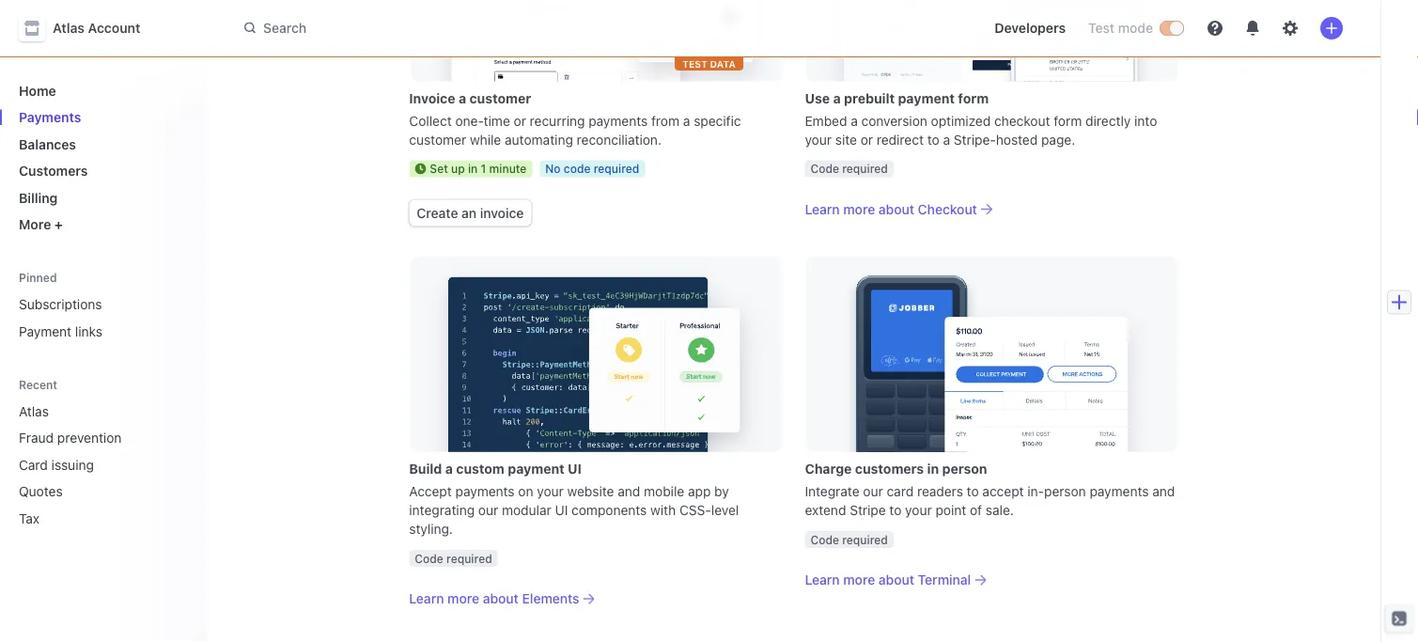Task type: vqa. For each thing, say whether or not it's contained in the screenshot.
the and within the Charge customers in person Integrate our card readers to accept in-person payments and extend Stripe to your point of sale.
yes



Task type: locate. For each thing, give the bounding box(es) containing it.
required up learn more about elements
[[447, 552, 492, 565]]

0 vertical spatial customer
[[470, 90, 531, 106]]

0 horizontal spatial your
[[537, 484, 564, 499]]

help image
[[1208, 21, 1223, 36]]

2 vertical spatial your
[[906, 503, 932, 518]]

one-
[[456, 113, 484, 128]]

in inside charge customers in person integrate our card readers to accept in-person payments and extend stripe to your point of sale.
[[928, 461, 939, 477]]

2 and from the left
[[1153, 484, 1176, 499]]

form
[[959, 90, 989, 106], [1054, 113, 1083, 128]]

0 horizontal spatial payments
[[456, 484, 515, 499]]

learn down styling.
[[409, 591, 444, 606]]

embed
[[805, 113, 848, 128]]

invoice
[[409, 90, 456, 106]]

code required down site
[[811, 162, 888, 175]]

required down 'stripe'
[[843, 533, 888, 546]]

0 vertical spatial your
[[805, 132, 832, 147]]

prevention
[[57, 430, 122, 446]]

0 horizontal spatial payment
[[508, 461, 565, 477]]

learn down site
[[805, 201, 840, 217]]

create an invoice
[[417, 205, 524, 221]]

required for charge customers in person integrate our card readers to accept in-person payments and extend stripe to your point of sale.
[[843, 533, 888, 546]]

1 vertical spatial code required
[[811, 533, 888, 546]]

charge customers in person integrate our card readers to accept in-person payments and extend stripe to your point of sale.
[[805, 461, 1176, 518]]

atlas up fraud
[[19, 403, 49, 419]]

customer down collect
[[409, 132, 467, 147]]

a up site
[[851, 113, 858, 128]]

required down site
[[843, 162, 888, 175]]

by
[[715, 484, 729, 499]]

0 vertical spatial about
[[879, 201, 915, 217]]

ui up website
[[568, 461, 582, 477]]

in up readers
[[928, 461, 939, 477]]

1 vertical spatial our
[[479, 503, 499, 518]]

1 vertical spatial your
[[537, 484, 564, 499]]

1 vertical spatial person
[[1045, 484, 1087, 499]]

code down site
[[811, 162, 840, 175]]

specific
[[694, 113, 741, 128]]

0 horizontal spatial customer
[[409, 132, 467, 147]]

1 horizontal spatial your
[[805, 132, 832, 147]]

ui down website
[[555, 503, 568, 518]]

data
[[710, 58, 736, 69]]

or right site
[[861, 132, 874, 147]]

payment up "on"
[[508, 461, 565, 477]]

about left elements
[[483, 591, 519, 606]]

a right build at the bottom of the page
[[446, 461, 453, 477]]

ui
[[568, 461, 582, 477], [555, 503, 568, 518]]

code down the extend
[[811, 533, 840, 546]]

payment inside use a prebuilt payment form embed a conversion optimized checkout form directly into your site or redirect to a stripe-hosted page.
[[898, 90, 955, 106]]

set
[[430, 162, 448, 175]]

core navigation links element
[[11, 75, 192, 240]]

accept
[[409, 484, 452, 499]]

an
[[462, 205, 477, 221]]

0 vertical spatial or
[[514, 113, 526, 128]]

0 vertical spatial in
[[468, 162, 478, 175]]

css-
[[680, 503, 712, 518]]

of
[[970, 503, 983, 518]]

payment
[[19, 323, 72, 339]]

0 horizontal spatial our
[[479, 503, 499, 518]]

person right accept
[[1045, 484, 1087, 499]]

more down site
[[844, 201, 876, 217]]

person up readers
[[943, 461, 988, 477]]

0 horizontal spatial to
[[890, 503, 902, 518]]

code required for site
[[811, 162, 888, 175]]

account
[[88, 20, 140, 36]]

recurring
[[530, 113, 585, 128]]

in left 1
[[468, 162, 478, 175]]

0 horizontal spatial in
[[468, 162, 478, 175]]

code required down 'stripe'
[[811, 533, 888, 546]]

form up page. on the top of the page
[[1054, 113, 1083, 128]]

issuing
[[51, 457, 94, 472]]

or inside invoice a customer collect one-time or recurring payments from a specific customer while automating reconciliation.
[[514, 113, 526, 128]]

our up 'stripe'
[[864, 484, 884, 499]]

1 vertical spatial code
[[811, 533, 840, 546]]

2 horizontal spatial your
[[906, 503, 932, 518]]

1 horizontal spatial payment
[[898, 90, 955, 106]]

0 vertical spatial ui
[[568, 461, 582, 477]]

0 vertical spatial payment
[[898, 90, 955, 106]]

1 and from the left
[[618, 484, 641, 499]]

0 horizontal spatial or
[[514, 113, 526, 128]]

fraud
[[19, 430, 54, 446]]

1 horizontal spatial customer
[[470, 90, 531, 106]]

site
[[836, 132, 857, 147]]

1 horizontal spatial to
[[928, 132, 940, 147]]

learn more about terminal link
[[805, 571, 1179, 589]]

learn inside learn more about elements "link"
[[409, 591, 444, 606]]

0 vertical spatial form
[[959, 90, 989, 106]]

more down styling.
[[448, 591, 480, 606]]

0 vertical spatial atlas
[[53, 20, 85, 36]]

1 vertical spatial learn
[[805, 572, 840, 588]]

more for learn more about terminal
[[844, 572, 876, 588]]

pinned navigation links element
[[11, 270, 192, 346]]

home link
[[11, 75, 192, 106]]

more down 'stripe'
[[844, 572, 876, 588]]

about inside "link"
[[483, 591, 519, 606]]

code required
[[811, 162, 888, 175], [811, 533, 888, 546], [415, 552, 492, 565]]

0 vertical spatial our
[[864, 484, 884, 499]]

payments
[[589, 113, 648, 128], [456, 484, 515, 499], [1090, 484, 1149, 499]]

1 vertical spatial in
[[928, 461, 939, 477]]

in for 1
[[468, 162, 478, 175]]

1 horizontal spatial atlas
[[53, 20, 85, 36]]

or inside use a prebuilt payment form embed a conversion optimized checkout form directly into your site or redirect to a stripe-hosted page.
[[861, 132, 874, 147]]

learn more about checkout link
[[805, 200, 1179, 219]]

learn inside learn more about checkout link
[[805, 201, 840, 217]]

2 horizontal spatial to
[[967, 484, 979, 499]]

billing
[[19, 190, 58, 205]]

1 vertical spatial form
[[1054, 113, 1083, 128]]

learn inside learn more about terminal link
[[805, 572, 840, 588]]

your down the card
[[906, 503, 932, 518]]

recent navigation links element
[[0, 377, 207, 534]]

with
[[651, 503, 676, 518]]

our left modular
[[479, 503, 499, 518]]

subscriptions link
[[11, 289, 192, 320]]

2 horizontal spatial payments
[[1090, 484, 1149, 499]]

1 vertical spatial or
[[861, 132, 874, 147]]

payment links link
[[11, 316, 192, 346]]

fraud prevention link
[[11, 423, 165, 453]]

customers link
[[11, 156, 192, 186]]

about left terminal
[[879, 572, 915, 588]]

payments up reconciliation.
[[589, 113, 648, 128]]

form up optimized on the right of the page
[[959, 90, 989, 106]]

extend
[[805, 503, 847, 518]]

your right "on"
[[537, 484, 564, 499]]

more +
[[19, 217, 63, 232]]

1 horizontal spatial in
[[928, 461, 939, 477]]

test
[[1089, 20, 1115, 36]]

use a prebuilt payment form embed a conversion optimized checkout form directly into your site or redirect to a stripe-hosted page.
[[805, 90, 1158, 147]]

payments inside invoice a customer collect one-time or recurring payments from a specific customer while automating reconciliation.
[[589, 113, 648, 128]]

code required down styling.
[[415, 552, 492, 565]]

about left checkout
[[879, 201, 915, 217]]

2 vertical spatial to
[[890, 503, 902, 518]]

1 vertical spatial atlas
[[19, 403, 49, 419]]

2 vertical spatial code
[[415, 552, 444, 565]]

payments down custom
[[456, 484, 515, 499]]

Search search field
[[233, 11, 763, 45]]

customer
[[470, 90, 531, 106], [409, 132, 467, 147]]

in-
[[1028, 484, 1045, 499]]

your down embed in the right top of the page
[[805, 132, 832, 147]]

minute
[[489, 162, 527, 175]]

card issuing link
[[11, 449, 165, 480]]

fraud prevention
[[19, 430, 122, 446]]

2 vertical spatial about
[[483, 591, 519, 606]]

payment links
[[19, 323, 102, 339]]

code down styling.
[[415, 552, 444, 565]]

to up of in the right bottom of the page
[[967, 484, 979, 499]]

to down the card
[[890, 503, 902, 518]]

1 horizontal spatial or
[[861, 132, 874, 147]]

1 vertical spatial ui
[[555, 503, 568, 518]]

payment up conversion
[[898, 90, 955, 106]]

learn down the extend
[[805, 572, 840, 588]]

website
[[568, 484, 614, 499]]

card
[[19, 457, 48, 472]]

0 vertical spatial to
[[928, 132, 940, 147]]

your
[[805, 132, 832, 147], [537, 484, 564, 499], [906, 503, 932, 518]]

links
[[75, 323, 102, 339]]

atlas account button
[[19, 15, 159, 41]]

home
[[19, 83, 56, 98]]

in for person
[[928, 461, 939, 477]]

0 vertical spatial code required
[[811, 162, 888, 175]]

no code required
[[546, 162, 640, 175]]

1 horizontal spatial our
[[864, 484, 884, 499]]

card issuing
[[19, 457, 94, 472]]

payments link
[[11, 102, 192, 133]]

payment inside the build a custom payment ui accept payments on your website and mobile app by integrating our modular ui components with css-level styling.
[[508, 461, 565, 477]]

0 vertical spatial more
[[844, 201, 876, 217]]

1 vertical spatial more
[[844, 572, 876, 588]]

build a custom payment ui accept payments on your website and mobile app by integrating our modular ui components with css-level styling.
[[409, 461, 739, 537]]

to right redirect
[[928, 132, 940, 147]]

test data
[[683, 58, 736, 69]]

person
[[943, 461, 988, 477], [1045, 484, 1087, 499]]

learn for learn more about checkout
[[805, 201, 840, 217]]

learn more about terminal
[[805, 572, 972, 588]]

0 horizontal spatial person
[[943, 461, 988, 477]]

code for use a prebuilt payment form embed a conversion optimized checkout form directly into your site or redirect to a stripe-hosted page.
[[811, 162, 840, 175]]

1 vertical spatial about
[[879, 572, 915, 588]]

0 vertical spatial learn
[[805, 201, 840, 217]]

integrate
[[805, 484, 860, 499]]

code
[[564, 162, 591, 175]]

recent element
[[0, 396, 207, 534]]

quotes link
[[11, 476, 165, 507]]

0 vertical spatial code
[[811, 162, 840, 175]]

a
[[459, 90, 466, 106], [834, 90, 841, 106], [683, 113, 691, 128], [851, 113, 858, 128], [944, 132, 951, 147], [446, 461, 453, 477]]

or right time
[[514, 113, 526, 128]]

or
[[514, 113, 526, 128], [861, 132, 874, 147]]

0 horizontal spatial and
[[618, 484, 641, 499]]

redirect
[[877, 132, 924, 147]]

1 horizontal spatial and
[[1153, 484, 1176, 499]]

learn more about elements link
[[409, 589, 783, 608]]

1 vertical spatial payment
[[508, 461, 565, 477]]

payment for on
[[508, 461, 565, 477]]

2 vertical spatial more
[[448, 591, 480, 606]]

settings image
[[1283, 21, 1298, 36]]

learn
[[805, 201, 840, 217], [805, 572, 840, 588], [409, 591, 444, 606]]

atlas
[[53, 20, 85, 36], [19, 403, 49, 419]]

2 vertical spatial code required
[[415, 552, 492, 565]]

customer up time
[[470, 90, 531, 106]]

more inside "link"
[[448, 591, 480, 606]]

1 horizontal spatial payments
[[589, 113, 648, 128]]

payments
[[19, 110, 81, 125]]

to inside use a prebuilt payment form embed a conversion optimized checkout form directly into your site or redirect to a stripe-hosted page.
[[928, 132, 940, 147]]

learn more about checkout
[[805, 201, 978, 217]]

create
[[417, 205, 458, 221]]

time
[[484, 113, 510, 128]]

code for build a custom payment ui accept payments on your website and mobile app by integrating our modular ui components with css-level styling.
[[415, 552, 444, 565]]

atlas inside atlas link
[[19, 403, 49, 419]]

payments right in-
[[1090, 484, 1149, 499]]

0 horizontal spatial atlas
[[19, 403, 49, 419]]

and inside the build a custom payment ui accept payments on your website and mobile app by integrating our modular ui components with css-level styling.
[[618, 484, 641, 499]]

atlas inside atlas account button
[[53, 20, 85, 36]]

atlas left account
[[53, 20, 85, 36]]

a inside the build a custom payment ui accept payments on your website and mobile app by integrating our modular ui components with css-level styling.
[[446, 461, 453, 477]]

2 vertical spatial learn
[[409, 591, 444, 606]]

and inside charge customers in person integrate our card readers to accept in-person payments and extend stripe to your point of sale.
[[1153, 484, 1176, 499]]



Task type: describe. For each thing, give the bounding box(es) containing it.
subscriptions
[[19, 297, 102, 312]]

charge
[[805, 461, 852, 477]]

balances link
[[11, 129, 192, 159]]

modular
[[502, 503, 552, 518]]

use
[[805, 90, 830, 106]]

readers
[[918, 484, 964, 499]]

0 horizontal spatial form
[[959, 90, 989, 106]]

+
[[54, 217, 63, 232]]

about for elements
[[483, 591, 519, 606]]

0 vertical spatial person
[[943, 461, 988, 477]]

page.
[[1042, 132, 1076, 147]]

integrating
[[409, 503, 475, 518]]

about for checkout
[[879, 201, 915, 217]]

set up in 1 minute
[[430, 162, 527, 175]]

developers
[[995, 20, 1066, 36]]

required for use a prebuilt payment form embed a conversion optimized checkout form directly into your site or redirect to a stripe-hosted page.
[[843, 162, 888, 175]]

Search text field
[[233, 11, 763, 45]]

customers
[[19, 163, 88, 179]]

payments inside the build a custom payment ui accept payments on your website and mobile app by integrating our modular ui components with css-level styling.
[[456, 484, 515, 499]]

test
[[683, 58, 708, 69]]

sale.
[[986, 503, 1014, 518]]

our inside charge customers in person integrate our card readers to accept in-person payments and extend stripe to your point of sale.
[[864, 484, 884, 499]]

notifications image
[[1246, 21, 1261, 36]]

atlas account
[[53, 20, 140, 36]]

atlas for atlas
[[19, 403, 49, 419]]

payment for conversion
[[898, 90, 955, 106]]

pinned element
[[11, 289, 192, 346]]

your inside charge customers in person integrate our card readers to accept in-person payments and extend stripe to your point of sale.
[[906, 503, 932, 518]]

1 horizontal spatial form
[[1054, 113, 1083, 128]]

collect
[[409, 113, 452, 128]]

more for learn more about elements
[[448, 591, 480, 606]]

build
[[409, 461, 442, 477]]

from
[[652, 113, 680, 128]]

directly
[[1086, 113, 1131, 128]]

search
[[263, 20, 307, 35]]

tax
[[19, 511, 40, 526]]

mobile
[[644, 484, 685, 499]]

stripe-
[[954, 132, 996, 147]]

1
[[481, 162, 486, 175]]

into
[[1135, 113, 1158, 128]]

a down optimized on the right of the page
[[944, 132, 951, 147]]

optimized
[[931, 113, 991, 128]]

more
[[19, 217, 51, 232]]

learn for learn more about elements
[[409, 591, 444, 606]]

code required for integrating
[[415, 552, 492, 565]]

point
[[936, 503, 967, 518]]

no
[[546, 162, 561, 175]]

invoice a customer collect one-time or recurring payments from a specific customer while automating reconciliation.
[[409, 90, 741, 147]]

customers
[[856, 461, 924, 477]]

up
[[451, 162, 465, 175]]

code for charge customers in person integrate our card readers to accept in-person payments and extend stripe to your point of sale.
[[811, 533, 840, 546]]

checkout
[[918, 201, 978, 217]]

while
[[470, 132, 501, 147]]

card
[[887, 484, 914, 499]]

required down reconciliation.
[[594, 162, 640, 175]]

your inside use a prebuilt payment form embed a conversion optimized checkout form directly into your site or redirect to a stripe-hosted page.
[[805, 132, 832, 147]]

our inside the build a custom payment ui accept payments on your website and mobile app by integrating our modular ui components with css-level styling.
[[479, 503, 499, 518]]

hosted
[[996, 132, 1038, 147]]

developers link
[[988, 13, 1074, 43]]

atlas for atlas account
[[53, 20, 85, 36]]

automating
[[505, 132, 573, 147]]

mode
[[1119, 20, 1154, 36]]

a up one-
[[459, 90, 466, 106]]

required for build a custom payment ui accept payments on your website and mobile app by integrating our modular ui components with css-level styling.
[[447, 552, 492, 565]]

level
[[712, 503, 739, 518]]

styling.
[[409, 521, 453, 537]]

accept
[[983, 484, 1024, 499]]

reconciliation.
[[577, 132, 662, 147]]

balances
[[19, 136, 76, 152]]

quotes
[[19, 484, 63, 499]]

tax link
[[11, 503, 165, 534]]

elements
[[522, 591, 580, 606]]

app
[[688, 484, 711, 499]]

stripe
[[850, 503, 886, 518]]

checkout
[[995, 113, 1051, 128]]

1 horizontal spatial person
[[1045, 484, 1087, 499]]

your inside the build a custom payment ui accept payments on your website and mobile app by integrating our modular ui components with css-level styling.
[[537, 484, 564, 499]]

invoice
[[480, 205, 524, 221]]

pinned
[[19, 271, 57, 284]]

about for terminal
[[879, 572, 915, 588]]

a right from at the top of page
[[683, 113, 691, 128]]

custom
[[456, 461, 505, 477]]

a right use
[[834, 90, 841, 106]]

learn more about elements
[[409, 591, 580, 606]]

billing link
[[11, 182, 192, 213]]

more for learn more about checkout
[[844, 201, 876, 217]]

1 vertical spatial customer
[[409, 132, 467, 147]]

1 vertical spatial to
[[967, 484, 979, 499]]

conversion
[[862, 113, 928, 128]]

components
[[572, 503, 647, 518]]

payments inside charge customers in person integrate our card readers to accept in-person payments and extend stripe to your point of sale.
[[1090, 484, 1149, 499]]

code required for extend
[[811, 533, 888, 546]]

terminal
[[918, 572, 972, 588]]

learn for learn more about terminal
[[805, 572, 840, 588]]

test mode
[[1089, 20, 1154, 36]]



